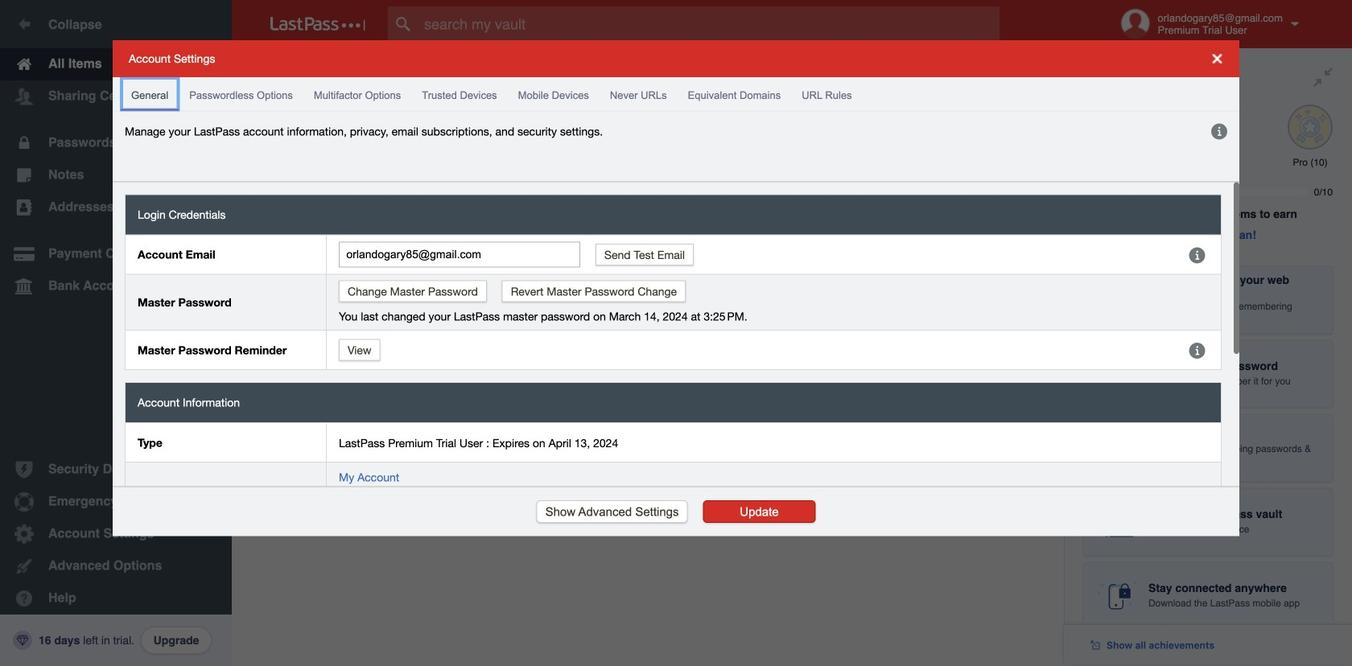Task type: describe. For each thing, give the bounding box(es) containing it.
Search search field
[[388, 6, 1031, 42]]

lastpass image
[[270, 17, 365, 31]]

main navigation navigation
[[0, 0, 232, 666]]



Task type: locate. For each thing, give the bounding box(es) containing it.
search my vault text field
[[388, 6, 1031, 42]]

main content main content
[[232, 48, 1064, 52]]



Task type: vqa. For each thing, say whether or not it's contained in the screenshot.
THE NEW ITEM icon
no



